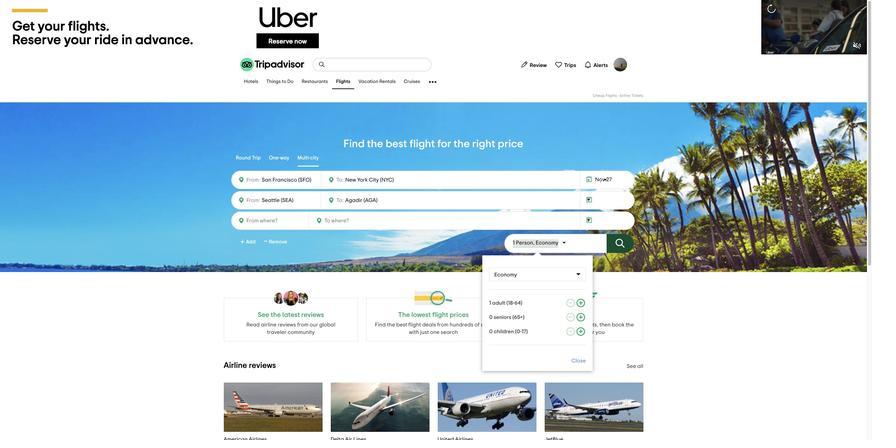 Task type: vqa. For each thing, say whether or not it's contained in the screenshot.
Hotels
yes



Task type: locate. For each thing, give the bounding box(es) containing it.
None search field
[[313, 59, 431, 71]]

right right is
[[575, 330, 586, 336]]

1 horizontal spatial see
[[627, 364, 636, 370]]

From where? text field
[[260, 196, 317, 205], [245, 216, 305, 226]]

airline
[[261, 323, 277, 328]]

flight
[[410, 139, 435, 150], [408, 323, 421, 328]]

from up one search
[[437, 323, 449, 328]]

airline
[[620, 94, 631, 98], [224, 362, 247, 370]]

find for find the best flight deals from hundreds of sites with just one search
[[375, 323, 386, 328]]

0 vertical spatial 0
[[489, 315, 493, 321]]

cheap
[[593, 94, 605, 98]]

find the best flight for the right price
[[344, 139, 523, 150]]

flight for for
[[410, 139, 435, 150]]

economy up 1 adult (18-64)
[[494, 273, 517, 278]]

-
[[618, 94, 619, 98], [264, 236, 267, 247]]

economy
[[536, 241, 559, 246], [494, 273, 517, 278]]

1 vertical spatial 0
[[489, 329, 493, 335]]

for you
[[588, 330, 605, 336]]

1 to: from the top
[[336, 178, 344, 183]]

profile picture image
[[613, 58, 627, 72]]

1 vertical spatial find
[[375, 323, 386, 328]]

reviews
[[301, 312, 324, 319], [278, 323, 296, 328], [249, 362, 276, 370]]

0 vertical spatial 1
[[513, 241, 515, 246]]

from inside read airline reviews from our global traveler community
[[297, 323, 309, 328]]

1 for 1 person , economy
[[513, 241, 515, 246]]

tickets
[[631, 94, 643, 98]]

1 from from the left
[[297, 323, 309, 328]]

0 vertical spatial flyscore
[[563, 312, 590, 319]]

flights
[[336, 80, 350, 84], [606, 94, 617, 98]]

1 vertical spatial right
[[575, 330, 586, 336]]

one-
[[269, 156, 280, 161]]

things to do link
[[262, 75, 298, 89]]

1 left adult
[[489, 301, 491, 306]]

0 vertical spatial to
[[282, 80, 286, 84]]

to inside use flyscore to compare flights, then book the one that is right for you
[[552, 323, 557, 328]]

1
[[513, 241, 515, 246], [489, 301, 491, 306]]

0 horizontal spatial to
[[282, 80, 286, 84]]

0 vertical spatial find
[[344, 139, 365, 150]]

vacation
[[359, 80, 378, 84]]

1 vertical spatial flyscore
[[529, 323, 550, 328]]

1 0 from the top
[[489, 315, 493, 321]]

from
[[297, 323, 309, 328], [437, 323, 449, 328]]

0 horizontal spatial right
[[472, 139, 495, 150]]

0 horizontal spatial reviews
[[249, 362, 276, 370]]

global
[[319, 323, 335, 328]]

to inside things to do link
[[282, 80, 286, 84]]

round trip link
[[236, 151, 261, 167]]

tripadvisor image
[[240, 58, 304, 72]]

1 vertical spatial see
[[627, 364, 636, 370]]

see all
[[627, 364, 643, 370]]

0 vertical spatial to where? text field
[[344, 176, 406, 185]]

0 vertical spatial from:
[[247, 178, 260, 183]]

0 horizontal spatial flyscore
[[529, 323, 550, 328]]

do
[[287, 80, 293, 84]]

0 up sites at bottom right
[[489, 315, 493, 321]]

- left "remove"
[[264, 236, 267, 247]]

0 vertical spatial flights
[[336, 80, 350, 84]]

0 vertical spatial airline
[[620, 94, 631, 98]]

to where? text field for from where? text field
[[344, 176, 406, 185]]

flight inside find the best flight deals from hundreds of sites with just one search
[[408, 323, 421, 328]]

1 vertical spatial to
[[552, 323, 557, 328]]

0 horizontal spatial find
[[344, 139, 365, 150]]

1 to where? text field from the top
[[344, 176, 406, 185]]

see left all
[[627, 364, 636, 370]]

+
[[240, 238, 245, 247]]

one search
[[430, 330, 458, 336]]

0 horizontal spatial from
[[297, 323, 309, 328]]

flights left "vacation"
[[336, 80, 350, 84]]

1 horizontal spatial 1
[[513, 241, 515, 246]]

0 horizontal spatial airline
[[224, 362, 247, 370]]

1 vertical spatial best
[[396, 323, 407, 328]]

book
[[612, 323, 625, 328]]

flight up with
[[408, 323, 421, 328]]

to
[[282, 80, 286, 84], [552, 323, 557, 328]]

best
[[386, 139, 407, 150], [396, 323, 407, 328]]

flyscore up one
[[529, 323, 550, 328]]

2 to: from the top
[[336, 198, 344, 203]]

0 horizontal spatial see
[[258, 312, 269, 319]]

1 vertical spatial reviews
[[278, 323, 296, 328]]

0 seniors (65+)
[[489, 315, 525, 321]]

1 vertical spatial -
[[264, 236, 267, 247]]

sites
[[481, 323, 492, 328]]

0 down sites at bottom right
[[489, 329, 493, 335]]

hotels
[[244, 80, 258, 84]]

0 vertical spatial economy
[[536, 241, 559, 246]]

to left 'do'
[[282, 80, 286, 84]]

0 vertical spatial flight
[[410, 139, 435, 150]]

economy right ,
[[536, 241, 559, 246]]

deals
[[422, 323, 436, 328]]

seniors
[[494, 315, 511, 321]]

the lowest flight prices
[[398, 312, 469, 319]]

1 horizontal spatial economy
[[536, 241, 559, 246]]

,
[[533, 241, 535, 246]]

flights,
[[582, 323, 598, 328]]

1 vertical spatial to where? text field
[[344, 196, 406, 205]]

0 vertical spatial right
[[472, 139, 495, 150]]

from left our
[[297, 323, 309, 328]]

0 horizontal spatial flights
[[336, 80, 350, 84]]

1 vertical spatial flight
[[408, 323, 421, 328]]

our
[[310, 323, 318, 328]]

city
[[310, 156, 319, 161]]

2 vertical spatial reviews
[[249, 362, 276, 370]]

To where? text field
[[344, 176, 406, 185], [344, 196, 406, 205]]

0 vertical spatial see
[[258, 312, 269, 319]]

flight prices
[[432, 312, 469, 319]]

To where? text field
[[323, 217, 382, 226]]

from where? text field down from where? text field
[[260, 196, 317, 205]]

2 horizontal spatial reviews
[[301, 312, 324, 319]]

1 horizontal spatial find
[[375, 323, 386, 328]]

find inside find the best flight deals from hundreds of sites with just one search
[[375, 323, 386, 328]]

the for see the latest reviews
[[271, 312, 281, 319]]

with
[[409, 330, 419, 336]]

1 from: from the top
[[247, 178, 260, 183]]

multi-city link
[[298, 151, 319, 167]]

that
[[558, 330, 569, 336]]

0 vertical spatial best
[[386, 139, 407, 150]]

1 vertical spatial 1
[[489, 301, 491, 306]]

flyscore inside use flyscore to compare flights, then book the one that is right for you
[[529, 323, 550, 328]]

from where? text field up the '- remove' in the left bottom of the page
[[245, 216, 305, 226]]

- left tickets
[[618, 94, 619, 98]]

0 horizontal spatial 1
[[489, 301, 491, 306]]

find
[[344, 139, 365, 150], [375, 323, 386, 328]]

1 vertical spatial economy
[[494, 273, 517, 278]]

1 horizontal spatial to
[[552, 323, 557, 328]]

right
[[472, 139, 495, 150], [575, 330, 586, 336]]

1 horizontal spatial from
[[437, 323, 449, 328]]

hundreds
[[450, 323, 473, 328]]

find for find the best flight for the right price
[[344, 139, 365, 150]]

best for deals
[[396, 323, 407, 328]]

1 horizontal spatial reviews
[[278, 323, 296, 328]]

see up airline
[[258, 312, 269, 319]]

flights right cheap
[[606, 94, 617, 98]]

1 vertical spatial from:
[[247, 198, 260, 203]]

read
[[246, 323, 260, 328]]

to up one
[[552, 323, 557, 328]]

right left price
[[472, 139, 495, 150]]

all
[[637, 364, 643, 370]]

from:
[[247, 178, 260, 183], [247, 198, 260, 203]]

0 vertical spatial reviews
[[301, 312, 324, 319]]

compare
[[558, 323, 581, 328]]

the
[[367, 139, 383, 150], [454, 139, 470, 150], [271, 312, 281, 319], [387, 323, 395, 328], [626, 323, 634, 328]]

1 horizontal spatial -
[[618, 94, 619, 98]]

0 vertical spatial to:
[[336, 178, 344, 183]]

1 vertical spatial to:
[[336, 198, 344, 203]]

1 horizontal spatial right
[[575, 330, 586, 336]]

to:
[[336, 178, 344, 183], [336, 198, 344, 203]]

1 person , economy
[[513, 241, 559, 246]]

2 from from the left
[[437, 323, 449, 328]]

remove
[[269, 240, 287, 245]]

vacation rentals
[[359, 80, 396, 84]]

use
[[518, 323, 528, 328]]

1 horizontal spatial flights
[[606, 94, 617, 98]]

0 horizontal spatial -
[[264, 236, 267, 247]]

17)
[[522, 329, 528, 335]]

64)
[[515, 301, 522, 306]]

the inside find the best flight deals from hundreds of sites with just one search
[[387, 323, 395, 328]]

flight left for
[[410, 139, 435, 150]]

2 0 from the top
[[489, 329, 493, 335]]

2 to where? text field from the top
[[344, 196, 406, 205]]

the
[[398, 312, 410, 319]]

0 horizontal spatial economy
[[494, 273, 517, 278]]

flyscore up compare
[[563, 312, 590, 319]]

best inside find the best flight deals from hundreds of sites with just one search
[[396, 323, 407, 328]]

1 vertical spatial from where? text field
[[245, 216, 305, 226]]

1 left person
[[513, 241, 515, 246]]



Task type: describe. For each thing, give the bounding box(es) containing it.
the inside use flyscore to compare flights, then book the one that is right for you
[[626, 323, 634, 328]]

hotels link
[[240, 75, 262, 89]]

close
[[572, 359, 586, 364]]

cruises link
[[400, 75, 424, 89]]

restaurants
[[302, 80, 328, 84]]

1 horizontal spatial airline
[[620, 94, 631, 98]]

one
[[548, 330, 557, 336]]

0 vertical spatial from where? text field
[[260, 196, 317, 205]]

multi-
[[298, 156, 310, 161]]

0 for 0 children (0-17)
[[489, 329, 493, 335]]

to: for from where? text box to the top to where? text field
[[336, 198, 344, 203]]

nov 27
[[595, 177, 612, 183]]

2 from: from the top
[[247, 198, 260, 203]]

0 vertical spatial -
[[618, 94, 619, 98]]

multi-city
[[298, 156, 319, 161]]

(65+)
[[512, 315, 525, 321]]

search image
[[318, 61, 325, 68]]

lowest
[[411, 312, 431, 319]]

trip
[[252, 156, 261, 161]]

airline reviews
[[224, 362, 276, 370]]

nov
[[595, 177, 605, 183]]

way
[[280, 156, 289, 161]]

one-way
[[269, 156, 289, 161]]

rentals
[[379, 80, 396, 84]]

1 vertical spatial flights
[[606, 94, 617, 98]]

one-way link
[[269, 151, 289, 167]]

for
[[437, 139, 451, 150]]

1 horizontal spatial flyscore
[[563, 312, 590, 319]]

0 children (0-17)
[[489, 329, 528, 335]]

airline reviews link
[[224, 362, 276, 370]]

see the latest reviews
[[258, 312, 324, 319]]

adult
[[492, 301, 505, 306]]

(18-
[[507, 301, 515, 306]]

price
[[498, 139, 523, 150]]

cruises
[[404, 80, 420, 84]]

use flyscore to compare flights, then book the one that is right for you
[[518, 323, 634, 336]]

- remove
[[264, 236, 287, 247]]

find the best flight deals from hundreds of sites with just one search
[[375, 323, 492, 336]]

latest
[[282, 312, 300, 319]]

read airline reviews from our global traveler community
[[246, 323, 335, 336]]

things to do
[[266, 80, 293, 84]]

add
[[246, 240, 256, 245]]

children
[[494, 329, 514, 335]]

things
[[266, 80, 281, 84]]

27
[[606, 177, 612, 183]]

round
[[236, 156, 251, 161]]

the for find the best flight for the right price
[[367, 139, 383, 150]]

trips link
[[552, 58, 579, 72]]

restaurants link
[[298, 75, 332, 89]]

round trip
[[236, 156, 261, 161]]

alerts link
[[582, 58, 611, 72]]

to where? text field for from where? text box to the top
[[344, 196, 406, 205]]

1 adult (18-64)
[[489, 301, 522, 306]]

trips
[[564, 63, 576, 68]]

flights link
[[332, 75, 354, 89]]

best for for
[[386, 139, 407, 150]]

From where? text field
[[260, 175, 317, 185]]

see for see the latest reviews
[[258, 312, 269, 319]]

reviews inside read airline reviews from our global traveler community
[[278, 323, 296, 328]]

to: for to where? text field associated with from where? text field
[[336, 178, 344, 183]]

advertisement region
[[0, 0, 867, 55]]

(0-
[[515, 329, 522, 335]]

0 for 0 seniors (65+)
[[489, 315, 493, 321]]

is
[[570, 330, 574, 336]]

traveler community
[[267, 330, 315, 336]]

review link
[[518, 58, 550, 72]]

cheap flights - airline tickets
[[593, 94, 643, 98]]

then
[[600, 323, 611, 328]]

see for see all
[[627, 364, 636, 370]]

1 for 1 adult (18-64)
[[489, 301, 491, 306]]

just
[[420, 330, 429, 336]]

flight for deals
[[408, 323, 421, 328]]

vacation rentals link
[[354, 75, 400, 89]]

of
[[475, 323, 480, 328]]

the for find the best flight deals from hundreds of sites with just one search
[[387, 323, 395, 328]]

review
[[530, 63, 547, 68]]

person
[[516, 241, 533, 246]]

right inside use flyscore to compare flights, then book the one that is right for you
[[575, 330, 586, 336]]

1 vertical spatial airline
[[224, 362, 247, 370]]

from inside find the best flight deals from hundreds of sites with just one search
[[437, 323, 449, 328]]

see all link
[[627, 364, 643, 370]]

alerts
[[594, 63, 608, 68]]

+ add
[[240, 238, 256, 247]]



